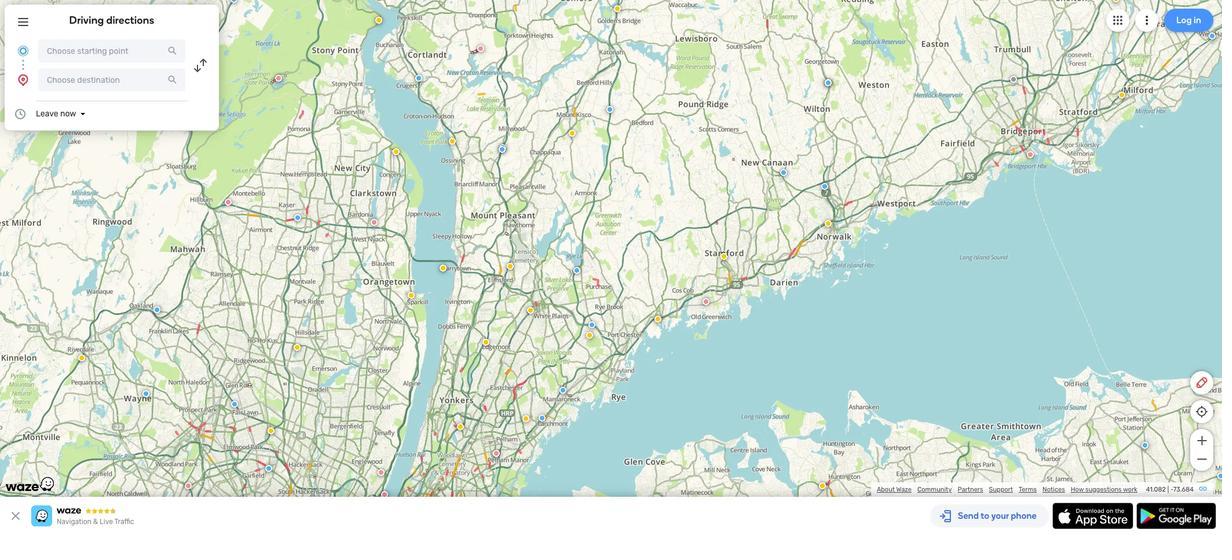 Task type: vqa. For each thing, say whether or not it's contained in the screenshot.
'Houston, Houston address' link
no



Task type: describe. For each thing, give the bounding box(es) containing it.
about waze link
[[877, 486, 912, 494]]

terms link
[[1019, 486, 1037, 494]]

navigation
[[57, 518, 91, 526]]

notices
[[1043, 486, 1065, 494]]

work
[[1123, 486, 1138, 494]]

support
[[989, 486, 1013, 494]]

0 horizontal spatial accident image
[[825, 79, 832, 86]]

location image
[[16, 73, 30, 87]]

partners
[[958, 486, 984, 494]]

support link
[[989, 486, 1013, 494]]

about
[[877, 486, 895, 494]]

41.082 | -73.684
[[1146, 486, 1194, 494]]

1 horizontal spatial accident image
[[1010, 76, 1017, 83]]

clock image
[[13, 107, 27, 121]]

navigation & live traffic
[[57, 518, 134, 526]]

Choose destination text field
[[38, 68, 185, 92]]

traffic
[[114, 518, 134, 526]]

driving
[[69, 14, 104, 27]]

leave now
[[36, 109, 76, 119]]

notices link
[[1043, 486, 1065, 494]]

41.082
[[1146, 486, 1166, 494]]

driving directions
[[69, 14, 154, 27]]

live
[[100, 518, 113, 526]]

-
[[1171, 486, 1174, 494]]

directions
[[106, 14, 154, 27]]

73.684
[[1174, 486, 1194, 494]]



Task type: locate. For each thing, give the bounding box(es) containing it.
partners link
[[958, 486, 984, 494]]

|
[[1168, 486, 1169, 494]]

road closed image
[[477, 45, 484, 52], [275, 75, 282, 82], [1027, 151, 1034, 158], [378, 469, 385, 476], [185, 483, 192, 490], [381, 491, 388, 498]]

police image
[[231, 0, 238, 3], [825, 79, 832, 86], [499, 146, 506, 153], [294, 214, 301, 221], [574, 267, 581, 274], [154, 306, 160, 313], [589, 322, 596, 328], [560, 387, 567, 394], [231, 401, 238, 408], [539, 415, 546, 422], [1218, 473, 1222, 480]]

current location image
[[16, 44, 30, 58]]

terms
[[1019, 486, 1037, 494]]

now
[[60, 109, 76, 119]]

suggestions
[[1086, 486, 1122, 494]]

pencil image
[[1195, 376, 1209, 390]]

road closed image
[[225, 199, 232, 206], [371, 219, 378, 226], [703, 298, 710, 305], [493, 450, 500, 457]]

zoom out image
[[1195, 452, 1209, 466]]

hazard image
[[375, 17, 382, 24], [825, 220, 832, 227], [721, 253, 728, 260], [408, 292, 415, 299], [527, 307, 534, 314], [586, 332, 593, 339], [294, 344, 301, 351], [457, 424, 464, 430]]

about waze community partners support terms notices how suggestions work
[[877, 486, 1138, 494]]

accident image
[[1010, 76, 1017, 83], [825, 79, 832, 86]]

x image
[[9, 509, 23, 523]]

leave
[[36, 109, 58, 119]]

&
[[93, 518, 98, 526]]

waze
[[897, 486, 912, 494]]

hazard image
[[614, 5, 621, 12], [1119, 92, 1126, 98], [569, 130, 576, 137], [449, 138, 456, 145], [393, 148, 400, 155], [507, 263, 514, 270], [440, 265, 447, 272], [655, 316, 662, 323], [483, 339, 490, 346], [78, 355, 85, 362], [523, 415, 530, 422], [268, 428, 275, 435], [819, 483, 826, 490]]

link image
[[1199, 484, 1208, 494]]

zoom in image
[[1195, 434, 1209, 448]]

how
[[1071, 486, 1084, 494]]

community link
[[918, 486, 952, 494]]

Choose starting point text field
[[38, 39, 185, 63]]

community
[[918, 486, 952, 494]]

how suggestions work link
[[1071, 486, 1138, 494]]

police image
[[415, 75, 422, 82], [607, 106, 614, 113], [499, 144, 506, 151], [780, 169, 787, 176], [822, 183, 828, 190], [143, 390, 149, 397], [1142, 442, 1149, 449], [265, 465, 272, 472]]



